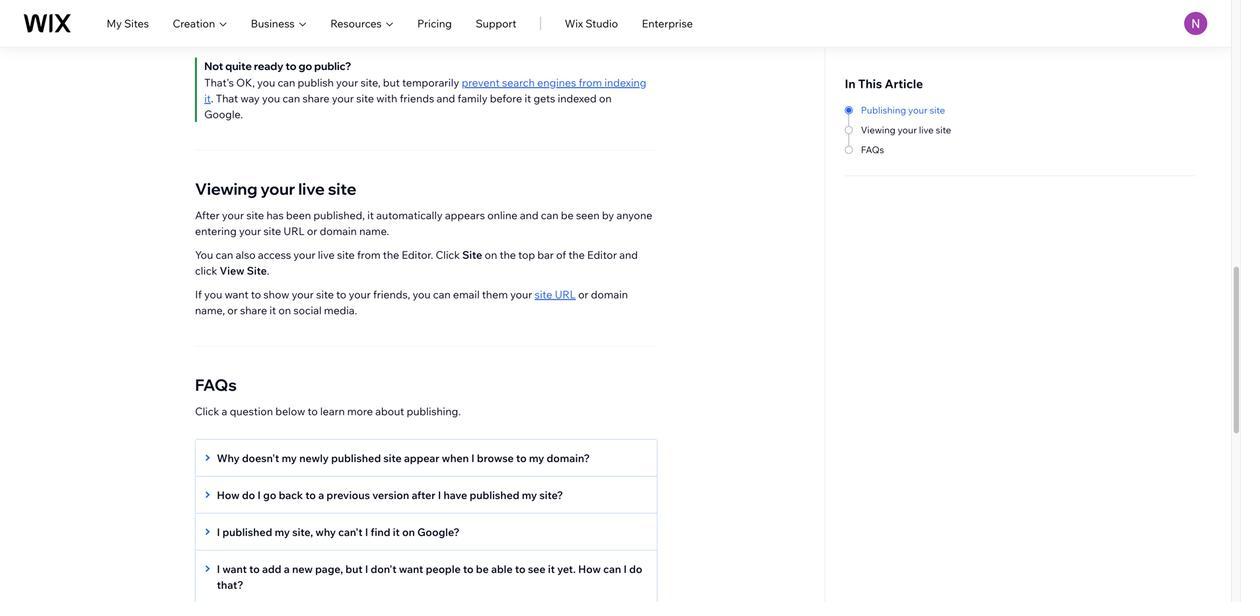 Task type: describe. For each thing, give the bounding box(es) containing it.
about
[[375, 405, 404, 418]]

don't
[[371, 563, 397, 576]]

after
[[195, 209, 220, 222]]

before
[[490, 92, 522, 105]]

you right friends,
[[413, 288, 431, 301]]

0 horizontal spatial how
[[217, 489, 240, 502]]

appear
[[404, 452, 440, 465]]

0 vertical spatial viewing your live site
[[861, 124, 951, 136]]

but for i
[[345, 563, 363, 576]]

your up has
[[261, 179, 295, 199]]

domain?
[[547, 452, 590, 465]]

anyone
[[617, 209, 653, 222]]

of
[[556, 249, 566, 262]]

1 vertical spatial viewing your live site
[[195, 179, 356, 199]]

a inside the i want to add a new page, but i don't want people to be able to see it yet. how can i do that?
[[284, 563, 290, 576]]

site url link
[[535, 288, 576, 301]]

your inside . that way you can share your site with friends and family before it gets indexed on google.
[[332, 92, 354, 105]]

i published my site, why can't i find it on google? button
[[196, 525, 644, 541]]

share inside . that way you can share your site with friends and family before it gets indexed on google.
[[303, 92, 330, 105]]

indexed
[[558, 92, 597, 105]]

also
[[236, 249, 256, 262]]

with
[[376, 92, 397, 105]]

publish
[[298, 76, 334, 89]]

0 horizontal spatial site
[[247, 264, 267, 278]]

quite
[[225, 59, 252, 73]]

my
[[107, 17, 122, 30]]

seen
[[576, 209, 600, 222]]

how do i go back to a previous version after i have published my site? button
[[196, 488, 644, 504]]

support
[[476, 17, 517, 30]]

enterprise
[[642, 17, 693, 30]]

you inside . that way you can share your site with friends and family before it gets indexed on google.
[[262, 92, 280, 105]]

in this article
[[845, 76, 923, 91]]

. inside . that way you can share your site with friends and family before it gets indexed on google.
[[211, 92, 213, 105]]

my sites link
[[107, 16, 149, 31]]

domain inside after your site has been published, it automatically appears online and can be seen by anyone entering your site url or domain name.
[[320, 225, 357, 238]]

show
[[263, 288, 289, 301]]

add
[[262, 563, 281, 576]]

publishing your site
[[861, 104, 945, 116]]

site inside . that way you can share your site with friends and family before it gets indexed on google.
[[356, 92, 374, 105]]

and for can
[[520, 209, 539, 222]]

. that way you can share your site with friends and family before it gets indexed on google.
[[204, 92, 612, 121]]

you right if
[[204, 288, 222, 301]]

not
[[204, 59, 223, 73]]

want down view
[[225, 288, 249, 301]]

want right the 'don't'
[[399, 563, 423, 576]]

it inside or domain name, or share it on social media.
[[269, 304, 276, 317]]

want up that? at bottom left
[[222, 563, 247, 576]]

i want to add a new page, but i don't want people to be able to see it yet. how can i do that?
[[217, 563, 642, 592]]

it inside the i want to add a new page, but i don't want people to be able to see it yet. how can i do that?
[[548, 563, 555, 576]]

can down not quite ready to go public? at left
[[278, 76, 295, 89]]

you down ready
[[257, 76, 275, 89]]

my left site?
[[522, 489, 537, 502]]

can left email
[[433, 288, 451, 301]]

can inside after your site has been published, it automatically appears online and can be seen by anyone entering your site url or domain name.
[[541, 209, 559, 222]]

it inside after your site has been published, it automatically appears online and can be seen by anyone entering your site url or domain name.
[[367, 209, 374, 222]]

but for temporarily
[[383, 76, 400, 89]]

studio
[[586, 17, 618, 30]]

domain inside or domain name, or share it on social media.
[[591, 288, 628, 301]]

people
[[426, 563, 461, 576]]

temporarily
[[402, 76, 459, 89]]

ready
[[254, 59, 283, 73]]

how do i go back to a previous version after i have published my site?
[[217, 489, 563, 502]]

0 horizontal spatial or
[[227, 304, 238, 317]]

site up published,
[[328, 179, 356, 199]]

site?
[[540, 489, 563, 502]]

can inside the i want to add a new page, but i don't want people to be able to see it yet. how can i do that?
[[603, 563, 621, 576]]

friends
[[400, 92, 434, 105]]

access
[[258, 249, 291, 262]]

from inside prevent search engines from indexing it
[[579, 76, 602, 89]]

my left newly
[[282, 452, 297, 465]]

share inside or domain name, or share it on social media.
[[240, 304, 267, 317]]

your down "publishing your site"
[[898, 124, 917, 136]]

them
[[482, 288, 508, 301]]

business button
[[251, 16, 307, 31]]

view
[[220, 264, 244, 278]]

why doesn't my newly published site appear when i browse to my domain? button
[[196, 451, 644, 467]]

that
[[216, 92, 238, 105]]

2 vertical spatial live
[[318, 249, 335, 262]]

site, inside dropdown button
[[292, 526, 313, 539]]

to right back
[[305, 489, 316, 502]]

0 vertical spatial site,
[[361, 76, 381, 89]]

url inside after your site has been published, it automatically appears online and can be seen by anyone entering your site url or domain name.
[[284, 225, 305, 238]]

site down has
[[263, 225, 281, 238]]

resources button
[[330, 16, 394, 31]]

wix studio link
[[565, 16, 618, 31]]

search
[[502, 76, 535, 89]]

by
[[602, 209, 614, 222]]

on the top bar of the editor and click
[[195, 249, 638, 278]]

i published my site, why can't i find it on google?
[[217, 526, 460, 539]]

have
[[444, 489, 467, 502]]

version
[[372, 489, 409, 502]]

my sites
[[107, 17, 149, 30]]

how inside the i want to add a new page, but i don't want people to be able to see it yet. how can i do that?
[[578, 563, 601, 576]]

can inside . that way you can share your site with friends and family before it gets indexed on google.
[[283, 92, 300, 105]]

after your site has been published, it automatically appears online and can be seen by anyone entering your site url or domain name.
[[195, 209, 653, 238]]

1 vertical spatial viewing
[[195, 179, 257, 199]]

2 vertical spatial published
[[222, 526, 272, 539]]

creation
[[173, 17, 215, 30]]

1 vertical spatial published
[[470, 489, 520, 502]]

friends,
[[373, 288, 410, 301]]

appears
[[445, 209, 485, 222]]

my down back
[[275, 526, 290, 539]]

that?
[[217, 579, 243, 592]]

can't
[[338, 526, 363, 539]]

to right browse
[[516, 452, 527, 465]]

be inside the i want to add a new page, but i don't want people to be able to see it yet. how can i do that?
[[476, 563, 489, 576]]

can up view
[[216, 249, 233, 262]]

support link
[[476, 16, 517, 31]]

to left learn
[[308, 405, 318, 418]]

in
[[845, 76, 856, 91]]

1 horizontal spatial click
[[436, 249, 460, 262]]

google?
[[417, 526, 460, 539]]

on inside on the top bar of the editor and click
[[485, 249, 497, 262]]

when
[[442, 452, 469, 465]]

wix
[[565, 17, 583, 30]]

view site .
[[220, 264, 269, 278]]

that's
[[204, 76, 234, 89]]

resources
[[330, 17, 382, 30]]

yet.
[[557, 563, 576, 576]]

do inside the i want to add a new page, but i don't want people to be able to see it yet. how can i do that?
[[629, 563, 642, 576]]



Task type: locate. For each thing, give the bounding box(es) containing it.
2 the from the left
[[500, 249, 516, 262]]

click right editor.
[[436, 249, 460, 262]]

your down public?
[[336, 76, 358, 89]]

site left with
[[356, 92, 374, 105]]

you right way
[[262, 92, 280, 105]]

to right people on the bottom left of page
[[463, 563, 474, 576]]

after
[[412, 489, 436, 502]]

or right name,
[[227, 304, 238, 317]]

1 vertical spatial or
[[578, 288, 589, 301]]

but up with
[[383, 76, 400, 89]]

on right find
[[402, 526, 415, 539]]

your up social
[[292, 288, 314, 301]]

if you want to show your site to your friends, you can email them your site url
[[195, 288, 576, 301]]

share
[[303, 92, 330, 105], [240, 304, 267, 317]]

0 horizontal spatial viewing
[[195, 179, 257, 199]]

1 vertical spatial from
[[357, 249, 381, 262]]

viewing up after
[[195, 179, 257, 199]]

on down show
[[278, 304, 291, 317]]

can
[[278, 76, 295, 89], [283, 92, 300, 105], [541, 209, 559, 222], [216, 249, 233, 262], [433, 288, 451, 301], [603, 563, 621, 576]]

your down article
[[908, 104, 928, 116]]

1 vertical spatial share
[[240, 304, 267, 317]]

1 horizontal spatial how
[[578, 563, 601, 576]]

1 vertical spatial a
[[318, 489, 324, 502]]

0 vertical spatial live
[[919, 124, 934, 136]]

1 horizontal spatial and
[[520, 209, 539, 222]]

sites
[[124, 17, 149, 30]]

creation button
[[173, 16, 227, 31]]

entering
[[195, 225, 237, 238]]

0 vertical spatial from
[[579, 76, 602, 89]]

that's ok, you can publish your site, but temporarily
[[204, 76, 462, 89]]

site, up with
[[361, 76, 381, 89]]

0 horizontal spatial site,
[[292, 526, 313, 539]]

0 vertical spatial do
[[242, 489, 255, 502]]

your up entering
[[222, 209, 244, 222]]

published,
[[314, 209, 365, 222]]

1 vertical spatial url
[[555, 288, 576, 301]]

your right access
[[293, 249, 316, 262]]

0 horizontal spatial share
[[240, 304, 267, 317]]

want
[[225, 288, 249, 301], [222, 563, 247, 576], [399, 563, 423, 576]]

site up media.
[[316, 288, 334, 301]]

publishing
[[861, 104, 906, 116]]

0 vertical spatial be
[[561, 209, 574, 222]]

on inside . that way you can share your site with friends and family before it gets indexed on google.
[[599, 92, 612, 105]]

0 vertical spatial url
[[284, 225, 305, 238]]

0 horizontal spatial faqs
[[195, 375, 237, 395]]

1 horizontal spatial .
[[267, 264, 269, 278]]

0 horizontal spatial do
[[242, 489, 255, 502]]

new
[[292, 563, 313, 576]]

go
[[299, 59, 312, 73], [263, 489, 276, 502]]

a left previous
[[318, 489, 324, 502]]

site, left why
[[292, 526, 313, 539]]

and inside on the top bar of the editor and click
[[619, 249, 638, 262]]

public?
[[314, 59, 351, 73]]

how down why at bottom
[[217, 489, 240, 502]]

be
[[561, 209, 574, 222], [476, 563, 489, 576]]

a left question
[[222, 405, 227, 418]]

or down been
[[307, 225, 317, 238]]

0 horizontal spatial go
[[263, 489, 276, 502]]

the left editor.
[[383, 249, 399, 262]]

0 horizontal spatial viewing your live site
[[195, 179, 356, 199]]

2 horizontal spatial or
[[578, 288, 589, 301]]

1 horizontal spatial be
[[561, 209, 574, 222]]

on left top
[[485, 249, 497, 262]]

1 horizontal spatial viewing your live site
[[861, 124, 951, 136]]

site down also at the top left of page
[[247, 264, 267, 278]]

it inside i published my site, why can't i find it on google? dropdown button
[[393, 526, 400, 539]]

1 horizontal spatial domain
[[591, 288, 628, 301]]

site,
[[361, 76, 381, 89], [292, 526, 313, 539]]

1 horizontal spatial but
[[383, 76, 400, 89]]

way
[[241, 92, 260, 105]]

0 vertical spatial .
[[211, 92, 213, 105]]

name.
[[359, 225, 389, 238]]

. left the that
[[211, 92, 213, 105]]

be inside after your site has been published, it automatically appears online and can be seen by anyone entering your site url or domain name.
[[561, 209, 574, 222]]

1 vertical spatial go
[[263, 489, 276, 502]]

1 horizontal spatial url
[[555, 288, 576, 301]]

1 vertical spatial domain
[[591, 288, 628, 301]]

my left domain? at bottom
[[529, 452, 544, 465]]

the right the of
[[569, 249, 585, 262]]

site inside dropdown button
[[383, 452, 402, 465]]

published
[[331, 452, 381, 465], [470, 489, 520, 502], [222, 526, 272, 539]]

from down the name.
[[357, 249, 381, 262]]

faqs up question
[[195, 375, 237, 395]]

learn
[[320, 405, 345, 418]]

below
[[275, 405, 305, 418]]

viewing your live site up has
[[195, 179, 356, 199]]

0 horizontal spatial url
[[284, 225, 305, 238]]

and for family
[[437, 92, 455, 105]]

2 vertical spatial a
[[284, 563, 290, 576]]

doesn't
[[242, 452, 279, 465]]

0 horizontal spatial from
[[357, 249, 381, 262]]

1 vertical spatial .
[[267, 264, 269, 278]]

and inside after your site has been published, it automatically appears online and can be seen by anyone entering your site url or domain name.
[[520, 209, 539, 222]]

to up media.
[[336, 288, 346, 301]]

0 horizontal spatial a
[[222, 405, 227, 418]]

and down temporarily
[[437, 92, 455, 105]]

publishing.
[[407, 405, 461, 418]]

domain down published,
[[320, 225, 357, 238]]

gets
[[534, 92, 555, 105]]

can down publish
[[283, 92, 300, 105]]

previous
[[327, 489, 370, 502]]

2 horizontal spatial the
[[569, 249, 585, 262]]

on
[[599, 92, 612, 105], [485, 249, 497, 262], [278, 304, 291, 317], [402, 526, 415, 539]]

0 horizontal spatial click
[[195, 405, 219, 418]]

business
[[251, 17, 295, 30]]

it down show
[[269, 304, 276, 317]]

0 horizontal spatial and
[[437, 92, 455, 105]]

email
[[453, 288, 480, 301]]

viewing your live site down "publishing your site"
[[861, 124, 951, 136]]

if
[[195, 288, 202, 301]]

go left back
[[263, 489, 276, 502]]

2 horizontal spatial and
[[619, 249, 638, 262]]

online
[[487, 209, 518, 222]]

share down show
[[240, 304, 267, 317]]

why
[[217, 452, 240, 465]]

1 vertical spatial and
[[520, 209, 539, 222]]

to right ready
[[286, 59, 297, 73]]

1 horizontal spatial share
[[303, 92, 330, 105]]

you
[[257, 76, 275, 89], [262, 92, 280, 105], [204, 288, 222, 301], [413, 288, 431, 301]]

do
[[242, 489, 255, 502], [629, 563, 642, 576]]

0 horizontal spatial the
[[383, 249, 399, 262]]

on inside dropdown button
[[402, 526, 415, 539]]

you can also access your live site from the editor. click site
[[195, 249, 485, 262]]

live
[[919, 124, 934, 136], [298, 179, 325, 199], [318, 249, 335, 262]]

click
[[195, 264, 217, 278]]

automatically
[[376, 209, 443, 222]]

0 horizontal spatial .
[[211, 92, 213, 105]]

url down the of
[[555, 288, 576, 301]]

see
[[528, 563, 546, 576]]

site left appear
[[383, 452, 402, 465]]

0 vertical spatial a
[[222, 405, 227, 418]]

domain
[[320, 225, 357, 238], [591, 288, 628, 301]]

click a question below to learn more about publishing.
[[195, 405, 461, 418]]

url down been
[[284, 225, 305, 238]]

2 horizontal spatial published
[[470, 489, 520, 502]]

site up email
[[462, 249, 482, 262]]

your right the them
[[510, 288, 532, 301]]

media.
[[324, 304, 357, 317]]

and inside . that way you can share your site with friends and family before it gets indexed on google.
[[437, 92, 455, 105]]

1 horizontal spatial faqs
[[861, 144, 884, 156]]

back
[[279, 489, 303, 502]]

site
[[462, 249, 482, 262], [247, 264, 267, 278]]

0 vertical spatial site
[[462, 249, 482, 262]]

published up add
[[222, 526, 272, 539]]

newly
[[299, 452, 329, 465]]

click left question
[[195, 405, 219, 418]]

site down 'bar'
[[535, 288, 552, 301]]

viewing down publishing
[[861, 124, 896, 136]]

0 vertical spatial click
[[436, 249, 460, 262]]

top
[[518, 249, 535, 262]]

1 vertical spatial do
[[629, 563, 642, 576]]

why doesn't my newly published site appear when i browse to my domain?
[[217, 452, 590, 465]]

or right 'site url' link
[[578, 288, 589, 301]]

social
[[293, 304, 322, 317]]

site left has
[[246, 209, 264, 222]]

3 the from the left
[[569, 249, 585, 262]]

1 the from the left
[[383, 249, 399, 262]]

to left show
[[251, 288, 261, 301]]

can right yet.
[[603, 563, 621, 576]]

1 vertical spatial site,
[[292, 526, 313, 539]]

2 vertical spatial or
[[227, 304, 238, 317]]

1 vertical spatial but
[[345, 563, 363, 576]]

to left 'see' on the bottom left
[[515, 563, 526, 576]]

0 vertical spatial share
[[303, 92, 330, 105]]

it up the name.
[[367, 209, 374, 222]]

1 horizontal spatial site
[[462, 249, 482, 262]]

to
[[286, 59, 297, 73], [251, 288, 261, 301], [336, 288, 346, 301], [308, 405, 318, 418], [516, 452, 527, 465], [305, 489, 316, 502], [249, 563, 260, 576], [463, 563, 474, 576], [515, 563, 526, 576]]

0 vertical spatial and
[[437, 92, 455, 105]]

and right 'editor'
[[619, 249, 638, 262]]

0 vertical spatial or
[[307, 225, 317, 238]]

1 vertical spatial faqs
[[195, 375, 237, 395]]

1 horizontal spatial from
[[579, 76, 602, 89]]

0 vertical spatial how
[[217, 489, 240, 502]]

viewing
[[861, 124, 896, 136], [195, 179, 257, 199]]

editor.
[[402, 249, 433, 262]]

live down published,
[[318, 249, 335, 262]]

prevent search engines from indexing it link
[[204, 76, 646, 105]]

how right yet.
[[578, 563, 601, 576]]

1 horizontal spatial do
[[629, 563, 642, 576]]

article
[[885, 76, 923, 91]]

.
[[211, 92, 213, 105], [267, 264, 269, 278]]

be left able
[[476, 563, 489, 576]]

it right 'see' on the bottom left
[[548, 563, 555, 576]]

your up also at the top left of page
[[239, 225, 261, 238]]

can left seen
[[541, 209, 559, 222]]

the
[[383, 249, 399, 262], [500, 249, 516, 262], [569, 249, 585, 262]]

page,
[[315, 563, 343, 576]]

go inside dropdown button
[[263, 489, 276, 502]]

and right online
[[520, 209, 539, 222]]

0 vertical spatial go
[[299, 59, 312, 73]]

faqs
[[861, 144, 884, 156], [195, 375, 237, 395]]

from up indexed
[[579, 76, 602, 89]]

domain down 'editor'
[[591, 288, 628, 301]]

0 horizontal spatial but
[[345, 563, 363, 576]]

or inside after your site has been published, it automatically appears online and can be seen by anyone entering your site url or domain name.
[[307, 225, 317, 238]]

url
[[284, 225, 305, 238], [555, 288, 576, 301]]

2 horizontal spatial a
[[318, 489, 324, 502]]

go up publish
[[299, 59, 312, 73]]

live up been
[[298, 179, 325, 199]]

to left add
[[249, 563, 260, 576]]

been
[[286, 209, 311, 222]]

a
[[222, 405, 227, 418], [318, 489, 324, 502], [284, 563, 290, 576]]

0 vertical spatial viewing
[[861, 124, 896, 136]]

0 vertical spatial but
[[383, 76, 400, 89]]

be left seen
[[561, 209, 574, 222]]

it inside prevent search engines from indexing it
[[204, 92, 211, 105]]

it left the that
[[204, 92, 211, 105]]

published down browse
[[470, 489, 520, 502]]

your up media.
[[349, 288, 371, 301]]

pricing
[[417, 17, 452, 30]]

it right find
[[393, 526, 400, 539]]

indexing
[[605, 76, 646, 89]]

published up previous
[[331, 452, 381, 465]]

it left gets
[[525, 92, 531, 105]]

prevent search engines from indexing it
[[204, 76, 646, 105]]

you
[[195, 249, 213, 262]]

0 vertical spatial faqs
[[861, 144, 884, 156]]

profile image image
[[1184, 12, 1208, 35]]

1 horizontal spatial a
[[284, 563, 290, 576]]

more
[[347, 405, 373, 418]]

why
[[316, 526, 336, 539]]

0 vertical spatial published
[[331, 452, 381, 465]]

1 horizontal spatial go
[[299, 59, 312, 73]]

1 horizontal spatial the
[[500, 249, 516, 262]]

your
[[336, 76, 358, 89], [332, 92, 354, 105], [908, 104, 928, 116], [898, 124, 917, 136], [261, 179, 295, 199], [222, 209, 244, 222], [239, 225, 261, 238], [293, 249, 316, 262], [292, 288, 314, 301], [349, 288, 371, 301], [510, 288, 532, 301]]

google.
[[204, 108, 243, 121]]

on down indexing
[[599, 92, 612, 105]]

ok,
[[236, 76, 255, 89]]

0 horizontal spatial published
[[222, 526, 272, 539]]

live down "publishing your site"
[[919, 124, 934, 136]]

on inside or domain name, or share it on social media.
[[278, 304, 291, 317]]

2 vertical spatial and
[[619, 249, 638, 262]]

a right add
[[284, 563, 290, 576]]

engines
[[537, 76, 576, 89]]

1 horizontal spatial viewing
[[861, 124, 896, 136]]

site down "publishing your site"
[[936, 124, 951, 136]]

site down published,
[[337, 249, 355, 262]]

1 vertical spatial site
[[247, 264, 267, 278]]

the left top
[[500, 249, 516, 262]]

1 vertical spatial live
[[298, 179, 325, 199]]

but inside the i want to add a new page, but i don't want people to be able to see it yet. how can i do that?
[[345, 563, 363, 576]]

0 vertical spatial domain
[[320, 225, 357, 238]]

1 vertical spatial be
[[476, 563, 489, 576]]

wix studio
[[565, 17, 618, 30]]

0 horizontal spatial domain
[[320, 225, 357, 238]]

0 horizontal spatial be
[[476, 563, 489, 576]]

1 horizontal spatial site,
[[361, 76, 381, 89]]

pricing link
[[417, 16, 452, 31]]

. down access
[[267, 264, 269, 278]]

1 horizontal spatial or
[[307, 225, 317, 238]]

1 horizontal spatial published
[[331, 452, 381, 465]]

it inside . that way you can share your site with friends and family before it gets indexed on google.
[[525, 92, 531, 105]]

faqs down publishing
[[861, 144, 884, 156]]

but right page,
[[345, 563, 363, 576]]

your down that's ok, you can publish your site, but temporarily
[[332, 92, 354, 105]]

share down publish
[[303, 92, 330, 105]]

1 vertical spatial how
[[578, 563, 601, 576]]

site right publishing
[[930, 104, 945, 116]]

1 vertical spatial click
[[195, 405, 219, 418]]

able
[[491, 563, 513, 576]]

enterprise link
[[642, 16, 693, 31]]



Task type: vqa. For each thing, say whether or not it's contained in the screenshot.
indexing
yes



